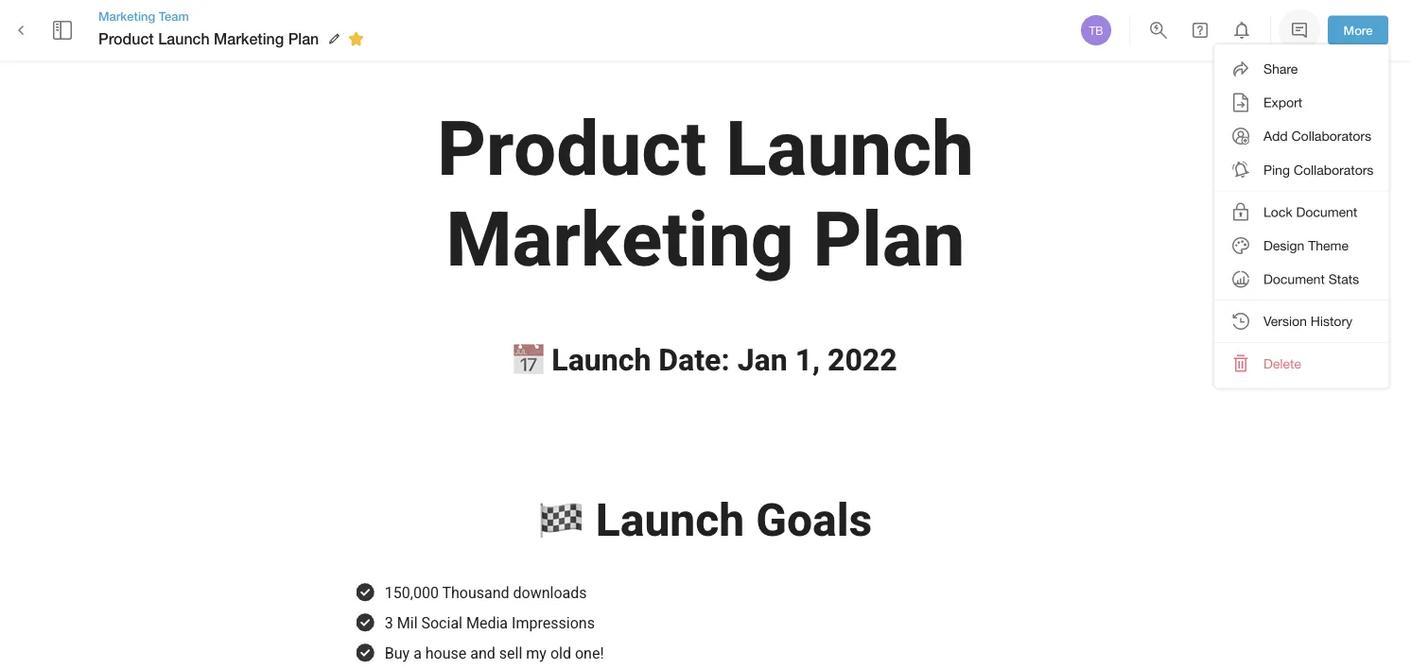 Task type: vqa. For each thing, say whether or not it's contained in the screenshot.
the middle Marketing
yes



Task type: locate. For each thing, give the bounding box(es) containing it.
team
[[159, 8, 189, 23]]

buy
[[385, 643, 410, 665]]

2 horizontal spatial marketing
[[446, 186, 794, 298]]

document up theme
[[1297, 204, 1358, 220]]

one!
[[575, 643, 604, 665]]

media
[[466, 612, 508, 635]]

impressions
[[512, 612, 595, 635]]

house
[[426, 643, 467, 665]]

1 horizontal spatial product
[[437, 96, 707, 207]]

more
[[1344, 23, 1373, 37]]

launch
[[158, 30, 210, 48], [726, 96, 974, 207], [552, 339, 651, 383], [596, 489, 745, 555]]

add collaborators button
[[1215, 119, 1389, 153]]

product
[[98, 30, 154, 48], [437, 96, 707, 207]]

150,000 thousand downloads 3 mil social media impressions buy a house and sell my old one!
[[385, 582, 604, 665]]

collaborators down add collaborators on the right
[[1294, 162, 1374, 178]]

lock document
[[1264, 204, 1358, 220]]

2 vertical spatial marketing
[[446, 186, 794, 298]]

1 vertical spatial document
[[1264, 272, 1325, 287]]

0 horizontal spatial marketing
[[98, 8, 155, 23]]

downloads
[[513, 582, 587, 604]]

collaborators
[[1292, 128, 1372, 144], [1294, 162, 1374, 178]]

version history
[[1264, 314, 1353, 329]]

export
[[1264, 95, 1303, 110]]

version
[[1264, 314, 1307, 329]]

product launch marketing plan
[[98, 30, 319, 48], [437, 96, 993, 298]]

1 vertical spatial product
[[437, 96, 707, 207]]

0 horizontal spatial product launch marketing plan
[[98, 30, 319, 48]]

1 vertical spatial marketing
[[214, 30, 284, 48]]

remove favorite image
[[345, 28, 367, 50]]

ping collaborators button
[[1215, 153, 1389, 187]]

1 vertical spatial collaborators
[[1294, 162, 1374, 178]]

0 vertical spatial collaborators
[[1292, 128, 1372, 144]]

delete
[[1264, 356, 1302, 372]]

0 horizontal spatial product
[[98, 30, 154, 48]]

marketing
[[98, 8, 155, 23], [214, 30, 284, 48], [446, 186, 794, 298]]

tb
[[1089, 24, 1104, 37]]

product inside product launch marketing plan
[[437, 96, 707, 207]]

1 horizontal spatial product launch marketing plan
[[437, 96, 993, 298]]

plan
[[288, 30, 319, 48], [813, 186, 965, 298]]

export button
[[1215, 86, 1389, 119]]

1 horizontal spatial marketing
[[214, 30, 284, 48]]

1 vertical spatial plan
[[813, 186, 965, 298]]

and
[[470, 643, 496, 665]]

mil
[[397, 612, 418, 635]]

document down design theme button
[[1264, 272, 1325, 287]]

lock document button
[[1215, 195, 1389, 229]]

0 vertical spatial marketing
[[98, 8, 155, 23]]

ping
[[1264, 162, 1290, 178]]

0 horizontal spatial plan
[[288, 30, 319, 48]]

collaborators up ping collaborators
[[1292, 128, 1372, 144]]

old
[[550, 643, 571, 665]]

document
[[1297, 204, 1358, 220], [1264, 272, 1325, 287]]

version history button
[[1215, 305, 1389, 338]]



Task type: describe. For each thing, give the bounding box(es) containing it.
collaborators for add collaborators
[[1292, 128, 1372, 144]]

collaborators for ping collaborators
[[1294, 162, 1374, 178]]

theme
[[1309, 238, 1349, 254]]

1,
[[795, 339, 820, 383]]

sell
[[499, 643, 523, 665]]

share button
[[1215, 52, 1389, 86]]

📅 launch date: jan 1, 2022
[[514, 339, 897, 383]]

ping collaborators
[[1264, 162, 1374, 178]]

social
[[421, 612, 463, 635]]

🏁 launch goals
[[539, 489, 873, 555]]

add
[[1264, 128, 1288, 144]]

0 vertical spatial document
[[1297, 204, 1358, 220]]

🏁
[[539, 489, 584, 555]]

my
[[526, 643, 547, 665]]

150,000
[[385, 582, 439, 604]]

1 vertical spatial product launch marketing plan
[[437, 96, 993, 298]]

a
[[414, 643, 422, 665]]

3
[[385, 612, 393, 635]]

document stats
[[1264, 272, 1360, 287]]

design theme button
[[1215, 229, 1389, 263]]

date:
[[659, 339, 730, 383]]

delete button
[[1215, 347, 1389, 381]]

marketing team
[[98, 8, 189, 23]]

1 horizontal spatial plan
[[813, 186, 965, 298]]

📅
[[514, 339, 544, 383]]

thousand
[[442, 582, 509, 604]]

design theme
[[1264, 238, 1349, 254]]

stats
[[1329, 272, 1360, 287]]

marketing team link
[[98, 7, 370, 25]]

tb button
[[1078, 12, 1114, 48]]

history
[[1311, 314, 1353, 329]]

0 vertical spatial product launch marketing plan
[[98, 30, 319, 48]]

add collaborators
[[1264, 128, 1372, 144]]

lock
[[1264, 204, 1293, 220]]

marketing inside product launch marketing plan
[[446, 186, 794, 298]]

goals
[[756, 489, 873, 555]]

0 vertical spatial plan
[[288, 30, 319, 48]]

2022
[[828, 339, 897, 383]]

document stats button
[[1215, 263, 1389, 296]]

design
[[1264, 238, 1305, 254]]

more button
[[1328, 16, 1389, 45]]

share
[[1264, 61, 1298, 77]]

0 vertical spatial product
[[98, 30, 154, 48]]

jan
[[738, 339, 788, 383]]



